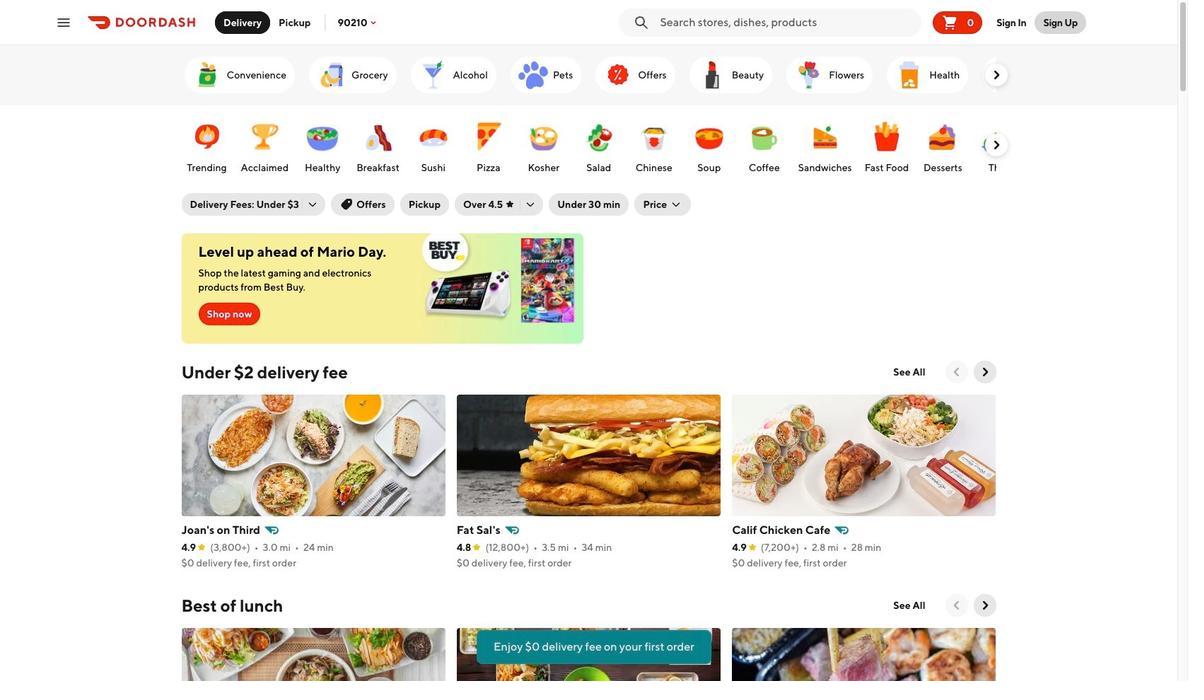 Task type: vqa. For each thing, say whether or not it's contained in the screenshot.
Get related to Get 40% off your first 2 orders
no



Task type: describe. For each thing, give the bounding box(es) containing it.
pets image
[[516, 58, 550, 92]]

offers image
[[601, 58, 635, 92]]

alcohol image
[[416, 58, 450, 92]]

0 vertical spatial next button of carousel image
[[989, 68, 1003, 82]]

next button of carousel image for first previous button of carousel icon
[[978, 365, 992, 379]]

grocery image
[[315, 58, 349, 92]]

next button of carousel image
[[989, 138, 1003, 152]]

convenience image
[[190, 58, 224, 92]]



Task type: locate. For each thing, give the bounding box(es) containing it.
health image
[[893, 58, 927, 92]]

1 previous button of carousel image from the top
[[949, 365, 964, 379]]

home image
[[988, 58, 1022, 92]]

next button of carousel image
[[989, 68, 1003, 82], [978, 365, 992, 379], [978, 598, 992, 612]]

open menu image
[[55, 14, 72, 31]]

2 previous button of carousel image from the top
[[949, 598, 964, 612]]

0 vertical spatial previous button of carousel image
[[949, 365, 964, 379]]

previous button of carousel image
[[949, 365, 964, 379], [949, 598, 964, 612]]

next button of carousel image for second previous button of carousel icon from the top of the page
[[978, 598, 992, 612]]

1 vertical spatial next button of carousel image
[[978, 365, 992, 379]]

beauty image
[[695, 58, 729, 92]]

2 vertical spatial next button of carousel image
[[978, 598, 992, 612]]

1 vertical spatial previous button of carousel image
[[949, 598, 964, 612]]

Store search: begin typing to search for stores available on DoorDash text field
[[660, 14, 916, 30]]

flowers image
[[792, 58, 826, 92]]



